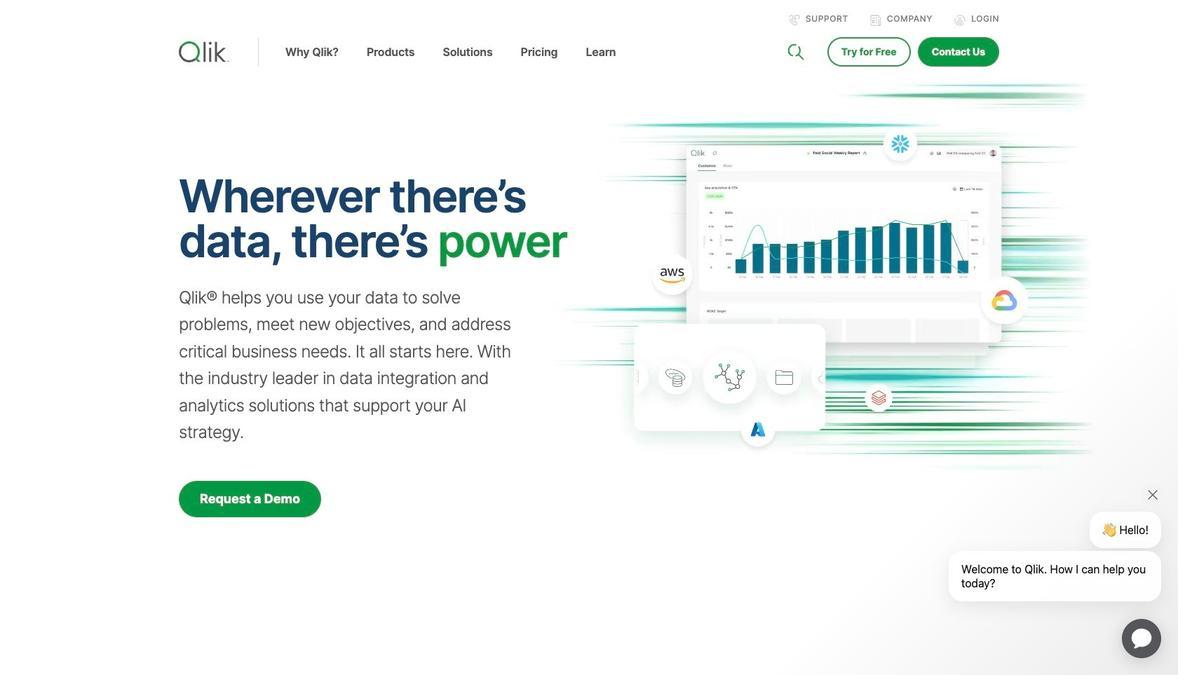 Task type: vqa. For each thing, say whether or not it's contained in the screenshot.
application
yes



Task type: locate. For each thing, give the bounding box(es) containing it.
application
[[1106, 603, 1179, 676]]



Task type: describe. For each thing, give the bounding box(es) containing it.
support image
[[789, 15, 800, 26]]

qlik image
[[179, 41, 229, 62]]

company image
[[870, 15, 882, 26]]

login image
[[955, 15, 966, 26]]



